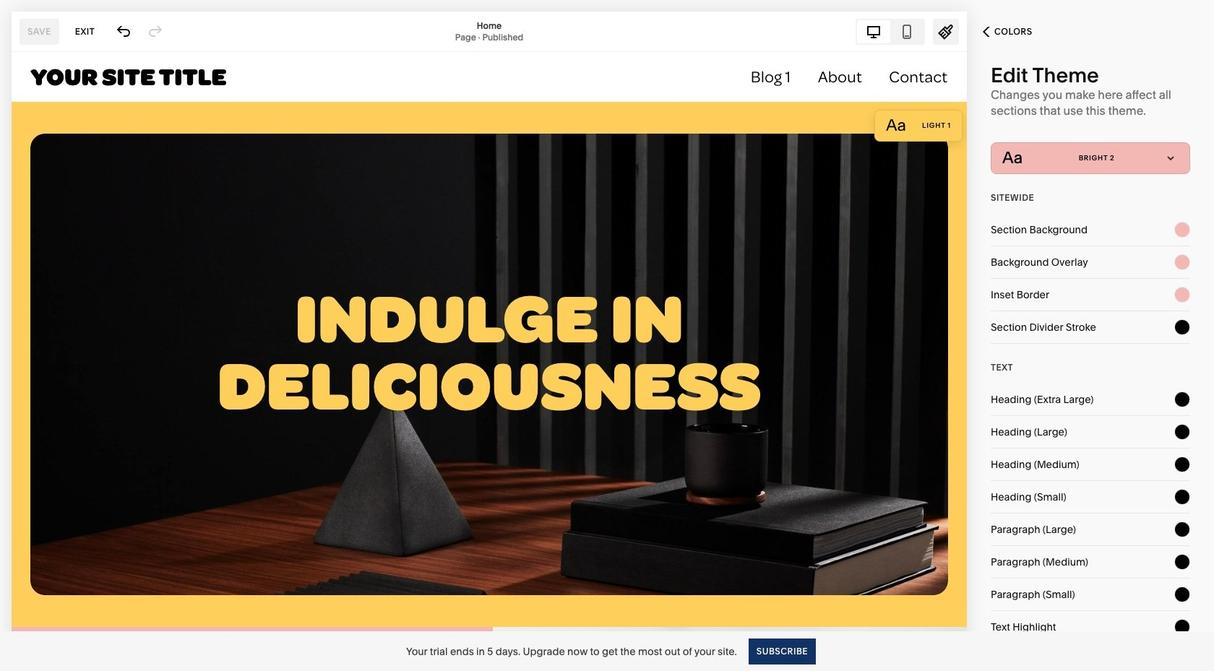 Task type: vqa. For each thing, say whether or not it's contained in the screenshot.
mobile image
yes



Task type: describe. For each thing, give the bounding box(es) containing it.
mobile image
[[899, 23, 915, 39]]

style image
[[938, 23, 954, 39]]

redo image
[[148, 23, 163, 39]]



Task type: locate. For each thing, give the bounding box(es) containing it.
tab list
[[857, 20, 924, 43]]

desktop image
[[866, 23, 882, 39]]

undo image
[[116, 23, 132, 39]]



